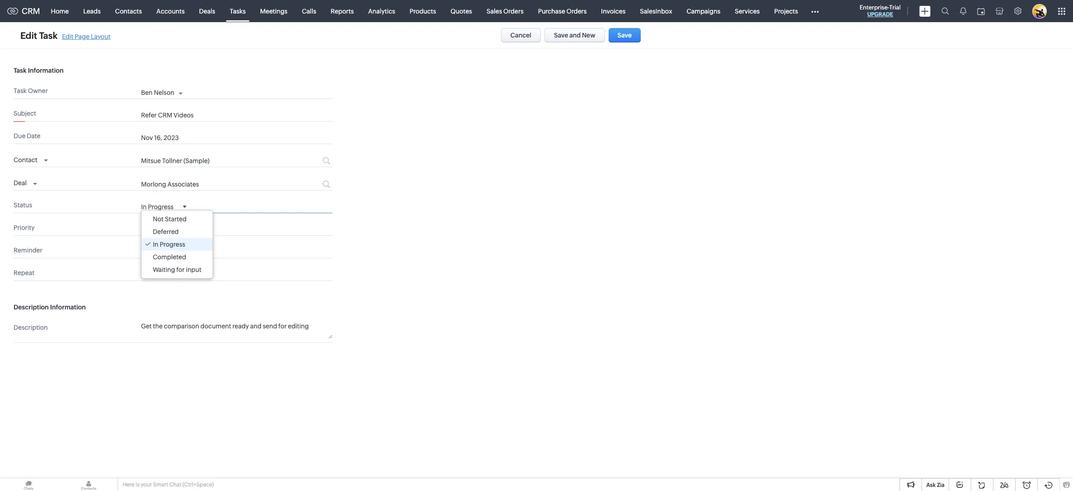 Task type: vqa. For each thing, say whether or not it's contained in the screenshot.
the Profile image
yes



Task type: locate. For each thing, give the bounding box(es) containing it.
projects
[[774, 7, 798, 15]]

reports link
[[324, 0, 361, 22]]

calls link
[[295, 0, 324, 22]]

campaigns
[[687, 7, 720, 15]]

meetings
[[260, 7, 288, 15]]

edit task edit page layout
[[20, 30, 111, 40]]

description down the repeat
[[14, 304, 49, 311]]

enterprise-trial upgrade
[[860, 4, 901, 18]]

description information
[[14, 304, 86, 311]]

contact
[[14, 156, 37, 164]]

owner
[[28, 87, 48, 95]]

here is your smart chat (ctrl+space)
[[123, 482, 214, 488]]

description for description
[[14, 324, 48, 331]]

1 vertical spatial in
[[153, 241, 158, 248]]

0 vertical spatial description
[[14, 304, 49, 311]]

invoices
[[601, 7, 626, 15]]

None text field
[[141, 112, 332, 119]]

Other Modules field
[[805, 4, 825, 18]]

home
[[51, 7, 69, 15]]

2 orders from the left
[[567, 7, 587, 15]]

in inside field
[[141, 203, 147, 211]]

0 horizontal spatial in
[[141, 203, 147, 211]]

1 vertical spatial task
[[14, 67, 26, 74]]

0 vertical spatial in
[[141, 203, 147, 211]]

contacts link
[[108, 0, 149, 22]]

information for description information
[[50, 304, 86, 311]]

ask
[[926, 483, 936, 489]]

in progress
[[141, 203, 174, 211], [153, 241, 185, 248]]

task for task owner
[[14, 87, 27, 95]]

information
[[28, 67, 64, 74], [50, 304, 86, 311]]

in progress up not on the left top of the page
[[141, 203, 174, 211]]

waiting for input
[[153, 266, 201, 273]]

1 vertical spatial description
[[14, 324, 48, 331]]

edit down crm
[[20, 30, 37, 40]]

not started
[[153, 216, 187, 223]]

smart
[[153, 482, 168, 488]]

1 vertical spatial progress
[[160, 241, 185, 248]]

in
[[141, 203, 147, 211], [153, 241, 158, 248]]

purchase orders
[[538, 7, 587, 15]]

in progress inside field
[[141, 203, 174, 211]]

edit
[[20, 30, 37, 40], [62, 33, 73, 40]]

leads
[[83, 7, 101, 15]]

mmm d, yyyy text field
[[141, 134, 304, 142]]

sales orders link
[[479, 0, 531, 22]]

None button
[[501, 28, 541, 43], [545, 28, 605, 43], [609, 28, 641, 43], [501, 28, 541, 43], [545, 28, 605, 43], [609, 28, 641, 43]]

progress up not on the left top of the page
[[148, 203, 174, 211]]

0 vertical spatial information
[[28, 67, 64, 74]]

orders inside purchase orders link
[[567, 7, 587, 15]]

edit left page
[[62, 33, 73, 40]]

purchase orders link
[[531, 0, 594, 22]]

task left owner
[[14, 87, 27, 95]]

0 vertical spatial progress
[[148, 203, 174, 211]]

subject
[[14, 110, 36, 117]]

search image
[[942, 7, 949, 15]]

in progress inside tree
[[153, 241, 185, 248]]

invoices link
[[594, 0, 633, 22]]

orders
[[503, 7, 524, 15], [567, 7, 587, 15]]

orders right sales
[[503, 7, 524, 15]]

reminder
[[14, 247, 42, 254]]

date
[[27, 133, 40, 140]]

chats image
[[0, 479, 57, 492]]

sales
[[487, 7, 502, 15]]

reports
[[331, 7, 354, 15]]

crm link
[[7, 6, 40, 16]]

task down the home link
[[39, 30, 58, 40]]

task
[[39, 30, 58, 40], [14, 67, 26, 74], [14, 87, 27, 95]]

salesinbox
[[640, 7, 672, 15]]

signals element
[[955, 0, 972, 22]]

None text field
[[141, 158, 288, 165], [141, 181, 288, 188], [141, 158, 288, 165], [141, 181, 288, 188]]

ask zia
[[926, 483, 945, 489]]

tree
[[142, 211, 213, 278]]

Contact field
[[14, 154, 48, 165]]

analytics link
[[361, 0, 402, 22]]

task information
[[14, 67, 64, 74]]

2 vertical spatial task
[[14, 87, 27, 95]]

0 horizontal spatial orders
[[503, 7, 524, 15]]

deals link
[[192, 0, 222, 22]]

1 horizontal spatial orders
[[567, 7, 587, 15]]

completed
[[153, 254, 186, 261]]

(ctrl+space)
[[183, 482, 214, 488]]

1 horizontal spatial edit
[[62, 33, 73, 40]]

1 description from the top
[[14, 304, 49, 311]]

meetings link
[[253, 0, 295, 22]]

2 description from the top
[[14, 324, 48, 331]]

products
[[410, 7, 436, 15]]

orders right purchase
[[567, 7, 587, 15]]

description down "description information"
[[14, 324, 48, 331]]

in progress up completed
[[153, 241, 185, 248]]

edit inside edit task edit page layout
[[62, 33, 73, 40]]

deal
[[14, 180, 27, 187]]

edit page layout link
[[62, 33, 111, 40]]

1 vertical spatial information
[[50, 304, 86, 311]]

task up task owner
[[14, 67, 26, 74]]

Deal field
[[14, 177, 37, 188]]

task owner
[[14, 87, 48, 95]]

task for task information
[[14, 67, 26, 74]]

services link
[[728, 0, 767, 22]]

orders inside sales orders link
[[503, 7, 524, 15]]

1 vertical spatial in progress
[[153, 241, 185, 248]]

1 orders from the left
[[503, 7, 524, 15]]

zia
[[937, 483, 945, 489]]

home link
[[44, 0, 76, 22]]

input
[[186, 266, 201, 273]]

not
[[153, 216, 164, 223]]

progress up completed
[[160, 241, 185, 248]]

crm
[[22, 6, 40, 16]]

description
[[14, 304, 49, 311], [14, 324, 48, 331]]

0 vertical spatial in progress
[[141, 203, 174, 211]]

here
[[123, 482, 135, 488]]

In Progress field
[[141, 203, 186, 211]]

progress
[[148, 203, 174, 211], [160, 241, 185, 248]]

orders for sales orders
[[503, 7, 524, 15]]

upgrade
[[867, 11, 893, 18]]



Task type: describe. For each thing, give the bounding box(es) containing it.
quotes link
[[443, 0, 479, 22]]

enterprise-
[[860, 4, 889, 11]]

is
[[136, 482, 140, 488]]

started
[[165, 216, 187, 223]]

page
[[75, 33, 89, 40]]

ben nelson
[[141, 89, 174, 96]]

profile image
[[1033, 4, 1047, 18]]

trial
[[889, 4, 901, 11]]

quotes
[[451, 7, 472, 15]]

layout
[[91, 33, 111, 40]]

profile element
[[1027, 0, 1052, 22]]

priority
[[14, 224, 35, 231]]

orders for purchase orders
[[567, 7, 587, 15]]

0 vertical spatial task
[[39, 30, 58, 40]]

leads link
[[76, 0, 108, 22]]

your
[[141, 482, 152, 488]]

contacts
[[115, 7, 142, 15]]

deals
[[199, 7, 215, 15]]

due date
[[14, 133, 40, 140]]

tasks
[[230, 7, 246, 15]]

for
[[176, 266, 185, 273]]

services
[[735, 7, 760, 15]]

purchase
[[538, 7, 565, 15]]

sales orders
[[487, 7, 524, 15]]

projects link
[[767, 0, 805, 22]]

accounts link
[[149, 0, 192, 22]]

calendar image
[[977, 7, 985, 15]]

chat
[[169, 482, 181, 488]]

ben
[[141, 89, 153, 96]]

calls
[[302, 7, 316, 15]]

repeat
[[14, 269, 34, 277]]

campaigns link
[[680, 0, 728, 22]]

progress inside 'in progress' field
[[148, 203, 174, 211]]

Get the comparison document ready and send for editing text field
[[141, 322, 332, 339]]

information for task information
[[28, 67, 64, 74]]

accounts
[[156, 7, 185, 15]]

description for description information
[[14, 304, 49, 311]]

create menu element
[[914, 0, 936, 22]]

tree containing not started
[[142, 211, 213, 278]]

salesinbox link
[[633, 0, 680, 22]]

deferred
[[153, 228, 179, 235]]

search element
[[936, 0, 955, 22]]

analytics
[[368, 7, 395, 15]]

status
[[14, 202, 32, 209]]

waiting
[[153, 266, 175, 273]]

signals image
[[960, 7, 967, 15]]

tasks link
[[222, 0, 253, 22]]

1 horizontal spatial in
[[153, 241, 158, 248]]

products link
[[402, 0, 443, 22]]

create menu image
[[919, 6, 931, 17]]

0 horizontal spatial edit
[[20, 30, 37, 40]]

nelson
[[154, 89, 174, 96]]

contacts image
[[60, 479, 117, 492]]

due
[[14, 133, 25, 140]]



